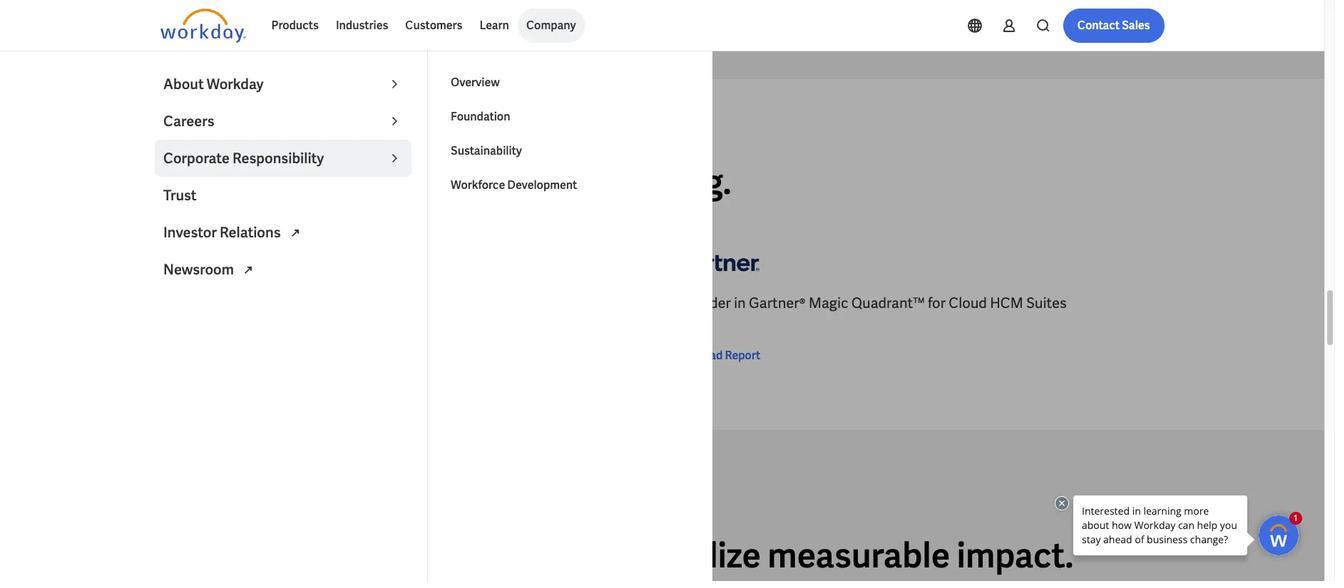 Task type: vqa. For each thing, say whether or not it's contained in the screenshot.
finance, at left
yes



Task type: locate. For each thing, give the bounding box(es) containing it.
learn
[[480, 18, 509, 33]]

0 horizontal spatial gartner image
[[160, 242, 246, 282]]

leader up centric
[[173, 294, 217, 313]]

planning.
[[588, 160, 732, 204]]

say
[[244, 126, 263, 139]]

2 gartner® from the left
[[749, 294, 806, 313]]

careers
[[163, 112, 214, 131]]

hcm
[[990, 294, 1024, 313]]

1 horizontal spatial gartner image
[[674, 242, 759, 282]]

for left 'erp'
[[448, 294, 466, 313]]

customers button
[[397, 9, 471, 43]]

gartner® down newsroom link in the top of the page
[[269, 294, 326, 313]]

products
[[271, 18, 319, 33]]

cloud left 'erp'
[[469, 294, 508, 313]]

gartner image
[[160, 242, 246, 282], [674, 242, 759, 282]]

opens in a new tab image up newsroom link in the top of the page
[[286, 225, 304, 242]]

a up read report link
[[674, 294, 684, 313]]

quadrant™
[[372, 294, 445, 313], [852, 294, 925, 313]]

quadrant™ inside a leader in 2023 gartner® magic quadrant™ for cloud erp for service- centric enterprises
[[372, 294, 445, 313]]

a down what
[[160, 160, 184, 204]]

in up report
[[734, 294, 746, 313]]

in for 2023
[[220, 294, 232, 313]]

opens in a new tab image up 2023
[[240, 262, 257, 279]]

in
[[295, 160, 324, 204], [220, 294, 232, 313], [734, 294, 746, 313]]

read
[[697, 348, 723, 363]]

workday
[[207, 75, 264, 93]]

0 vertical spatial opens in a new tab image
[[286, 225, 304, 242]]

opens in a new tab image for newsroom
[[240, 262, 257, 279]]

1 magic from the left
[[329, 294, 369, 313]]

foundation link
[[442, 100, 699, 134]]

gartner®
[[269, 294, 326, 313], [749, 294, 806, 313]]

3 for from the left
[[928, 294, 946, 313]]

1 horizontal spatial gartner®
[[749, 294, 806, 313]]

overview
[[451, 75, 500, 90]]

in left 2023
[[220, 294, 232, 313]]

erp
[[511, 294, 537, 313]]

workforce development
[[451, 178, 577, 193]]

magic inside a leader in 2023 gartner® magic quadrant™ for cloud erp for service- centric enterprises
[[329, 294, 369, 313]]

impact.
[[957, 534, 1074, 578]]

finance,
[[331, 160, 454, 204]]

0 horizontal spatial quadrant™
[[372, 294, 445, 313]]

2 horizontal spatial in
[[734, 294, 746, 313]]

in inside a leader in 2023 gartner® magic quadrant™ for cloud erp for service- centric enterprises
[[220, 294, 232, 313]]

company button
[[518, 9, 585, 43]]

in for gartner®
[[734, 294, 746, 313]]

go to the homepage image
[[160, 9, 246, 43]]

gartner® up report
[[749, 294, 806, 313]]

1 horizontal spatial in
[[295, 160, 324, 204]]

opens in a new tab image inside investor relations link
[[286, 225, 304, 242]]

read report link
[[674, 348, 761, 365]]

a for a leader in 2023 gartner® magic quadrant™ for cloud erp for service- centric enterprises
[[160, 294, 170, 313]]

corporate responsibility
[[163, 149, 324, 168]]

1 leader from the left
[[173, 294, 217, 313]]

development
[[507, 178, 577, 193]]

opens in a new tab image
[[286, 225, 304, 242], [240, 262, 257, 279]]

a
[[160, 160, 184, 204], [160, 294, 170, 313], [674, 294, 684, 313]]

0 horizontal spatial leader
[[173, 294, 217, 313]]

0 horizontal spatial cloud
[[469, 294, 508, 313]]

a for a leader in gartner® magic quadrant™ for cloud hcm suites
[[674, 294, 684, 313]]

sustainability
[[451, 143, 522, 158]]

leader up read
[[687, 294, 731, 313]]

for
[[448, 294, 466, 313], [540, 294, 557, 313], [928, 294, 946, 313]]

1 horizontal spatial for
[[540, 294, 557, 313]]

a up centric
[[160, 294, 170, 313]]

1 vertical spatial opens in a new tab image
[[240, 262, 257, 279]]

for right 'erp'
[[540, 294, 557, 313]]

cloud left hcm
[[949, 294, 987, 313]]

1 quadrant™ from the left
[[372, 294, 445, 313]]

1 horizontal spatial cloud
[[949, 294, 987, 313]]

leader inside a leader in 2023 gartner® magic quadrant™ for cloud erp for service- centric enterprises
[[173, 294, 217, 313]]

1 gartner® from the left
[[269, 294, 326, 313]]

in for finance,
[[295, 160, 324, 204]]

0 horizontal spatial in
[[220, 294, 232, 313]]

0 horizontal spatial opens in a new tab image
[[240, 262, 257, 279]]

foundation
[[451, 109, 510, 124]]

2 leader from the left
[[687, 294, 731, 313]]

0 horizontal spatial gartner®
[[269, 294, 326, 313]]

magic
[[329, 294, 369, 313], [809, 294, 849, 313]]

1 horizontal spatial opens in a new tab image
[[286, 225, 304, 242]]

leader
[[191, 160, 288, 204]]

2 horizontal spatial for
[[928, 294, 946, 313]]

a inside a leader in 2023 gartner® magic quadrant™ for cloud erp for service- centric enterprises
[[160, 294, 170, 313]]

for left hcm
[[928, 294, 946, 313]]

1 cloud from the left
[[469, 294, 508, 313]]

corporate responsibility button
[[155, 140, 412, 177]]

1 horizontal spatial leader
[[687, 294, 731, 313]]

2 gartner image from the left
[[674, 242, 759, 282]]

opens in a new tab image for investor relations
[[286, 225, 304, 242]]

opens in a new tab image inside newsroom link
[[240, 262, 257, 279]]

cloud inside a leader in 2023 gartner® magic quadrant™ for cloud erp for service- centric enterprises
[[469, 294, 508, 313]]

customers
[[405, 18, 463, 33]]

cloud
[[469, 294, 508, 313], [949, 294, 987, 313]]

0 horizontal spatial for
[[448, 294, 466, 313]]

1 horizontal spatial quadrant™
[[852, 294, 925, 313]]

and
[[522, 160, 581, 204]]

1 horizontal spatial magic
[[809, 294, 849, 313]]

a leader in finance, hr, and planning.
[[160, 160, 732, 204]]

contact
[[1078, 18, 1120, 33]]

leader
[[173, 294, 217, 313], [687, 294, 731, 313]]

0 horizontal spatial magic
[[329, 294, 369, 313]]

trust
[[163, 186, 197, 205]]

in up investor relations link
[[295, 160, 324, 204]]

1 gartner image from the left
[[160, 242, 246, 282]]



Task type: describe. For each thing, give the bounding box(es) containing it.
learn button
[[471, 9, 518, 43]]

a for a leader in finance, hr, and planning.
[[160, 160, 184, 204]]

newsroom
[[163, 260, 237, 279]]

1 for from the left
[[448, 294, 466, 313]]

gartner image for 2023
[[160, 242, 246, 282]]

a leader in 2023 gartner® magic quadrant™ for cloud erp for service- centric enterprises
[[160, 294, 613, 333]]

2023
[[235, 294, 266, 313]]

newsroom link
[[155, 251, 412, 288]]

report
[[725, 348, 761, 363]]

read report
[[697, 348, 761, 363]]

enterprises
[[211, 314, 285, 333]]

overview link
[[442, 66, 699, 100]]

contact sales
[[1078, 18, 1150, 33]]

leader for a leader in gartner® magic quadrant™ for cloud hcm suites
[[687, 294, 731, 313]]

hr,
[[461, 160, 515, 204]]

centric
[[160, 314, 208, 333]]

about workday
[[163, 75, 264, 93]]

2 cloud from the left
[[949, 294, 987, 313]]

2 quadrant™ from the left
[[852, 294, 925, 313]]

service-
[[561, 294, 613, 313]]

a leader in gartner® magic quadrant™ for cloud hcm suites
[[674, 294, 1067, 313]]

about
[[163, 75, 204, 93]]

industries
[[497, 534, 653, 578]]

gartner® inside a leader in 2023 gartner® magic quadrant™ for cloud erp for service- centric enterprises
[[269, 294, 326, 313]]

products button
[[263, 9, 327, 43]]

all
[[453, 534, 490, 578]]

across
[[343, 534, 447, 578]]

analysts
[[192, 126, 242, 139]]

2 for from the left
[[540, 294, 557, 313]]

suites
[[1027, 294, 1067, 313]]

relations
[[220, 223, 281, 242]]

contact sales link
[[1064, 9, 1165, 43]]

trust link
[[155, 177, 412, 214]]

careers button
[[155, 103, 412, 140]]

investor relations link
[[155, 214, 412, 251]]

sustainability link
[[442, 134, 699, 168]]

workforce development link
[[442, 168, 699, 203]]

industries
[[336, 18, 388, 33]]

what
[[160, 126, 190, 139]]

leader for a leader in 2023 gartner® magic quadrant™ for cloud erp for service- centric enterprises
[[173, 294, 217, 313]]

companies
[[160, 534, 337, 578]]

2 magic from the left
[[809, 294, 849, 313]]

responsibility
[[233, 149, 324, 168]]

workforce
[[451, 178, 505, 193]]

sales
[[1122, 18, 1150, 33]]

gartner image for gartner®
[[674, 242, 759, 282]]

measurable
[[768, 534, 950, 578]]

corporate
[[163, 149, 230, 168]]

companies across all industries realize measurable impact.
[[160, 534, 1074, 578]]

about workday button
[[155, 66, 412, 103]]

investor relations
[[163, 223, 284, 242]]

investor
[[163, 223, 217, 242]]

company
[[526, 18, 576, 33]]

industries button
[[327, 9, 397, 43]]

realize
[[659, 534, 761, 578]]

what analysts say
[[160, 126, 263, 139]]



